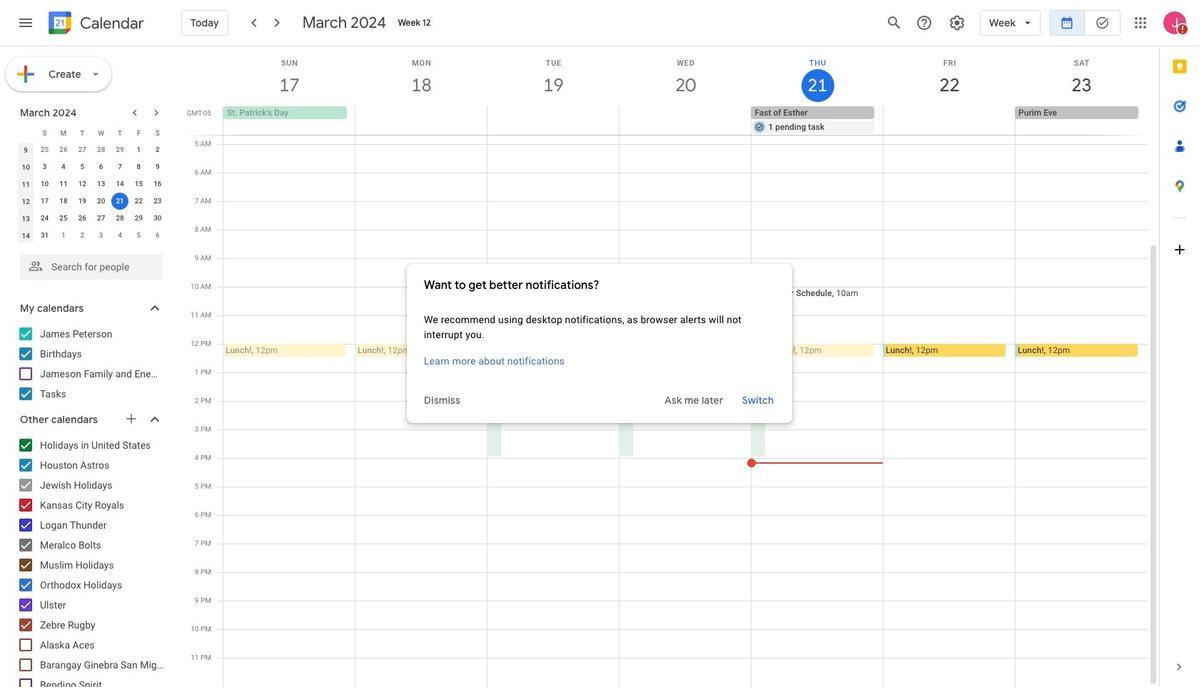 Task type: vqa. For each thing, say whether or not it's contained in the screenshot.
The February 26 "element"
yes



Task type: locate. For each thing, give the bounding box(es) containing it.
1 horizontal spatial heading
[[424, 277, 776, 294]]

23 element
[[149, 193, 166, 210]]

april 6 element
[[149, 227, 166, 244]]

main drawer image
[[17, 14, 34, 31]]

grid
[[183, 1, 1160, 688]]

2 element
[[149, 141, 166, 159]]

21, today element
[[111, 193, 129, 210]]

cell
[[223, 1, 356, 688], [355, 1, 499, 688], [486, 1, 639, 688], [619, 1, 752, 688], [751, 1, 884, 688], [884, 1, 1016, 688], [1016, 1, 1149, 688], [356, 106, 488, 135], [488, 106, 620, 135], [620, 106, 752, 135], [752, 106, 884, 135], [884, 106, 1016, 135], [111, 193, 129, 210]]

april 2 element
[[74, 227, 91, 244]]

24 element
[[36, 210, 53, 227]]

february 29 element
[[111, 141, 129, 159]]

3 element
[[36, 159, 53, 176]]

28 element
[[111, 210, 129, 227]]

29 element
[[130, 210, 147, 227]]

13 element
[[93, 176, 110, 193]]

row
[[217, 1, 1149, 688], [217, 106, 1160, 135], [16, 124, 167, 141], [16, 141, 167, 159], [16, 159, 167, 176], [16, 176, 167, 193], [16, 193, 167, 210], [16, 210, 167, 227], [16, 227, 167, 244]]

row group
[[16, 141, 167, 244]]

heading
[[77, 15, 144, 32], [424, 277, 776, 294]]

february 27 element
[[74, 141, 91, 159]]

april 1 element
[[55, 227, 72, 244]]

1 vertical spatial heading
[[424, 277, 776, 294]]

7 element
[[111, 159, 129, 176]]

april 3 element
[[93, 227, 110, 244]]

tab list
[[1161, 46, 1200, 648]]

18 element
[[55, 193, 72, 210]]

27 element
[[93, 210, 110, 227]]

cell inside row group
[[111, 193, 129, 210]]

0 horizontal spatial heading
[[77, 15, 144, 32]]

alert dialog
[[407, 264, 793, 424]]

4 element
[[55, 159, 72, 176]]

15 element
[[130, 176, 147, 193]]

february 25 element
[[36, 141, 53, 159]]

5 element
[[74, 159, 91, 176]]

None search field
[[0, 249, 177, 280]]

19 element
[[74, 193, 91, 210]]

0 vertical spatial heading
[[77, 15, 144, 32]]

my calendars list
[[3, 323, 241, 406]]

31 element
[[36, 227, 53, 244]]

other calendars list
[[3, 434, 177, 688]]

march 2024 grid
[[14, 124, 167, 244]]



Task type: describe. For each thing, give the bounding box(es) containing it.
20 element
[[93, 193, 110, 210]]

26 element
[[74, 210, 91, 227]]

12 element
[[74, 176, 91, 193]]

14 element
[[111, 176, 129, 193]]

9 element
[[149, 159, 166, 176]]

1 element
[[130, 141, 147, 159]]

february 26 element
[[55, 141, 72, 159]]

6 element
[[93, 159, 110, 176]]

8 element
[[130, 159, 147, 176]]

11 element
[[55, 176, 72, 193]]

16 element
[[149, 176, 166, 193]]

april 4 element
[[111, 227, 129, 244]]

row group inside march 2024 grid
[[16, 141, 167, 244]]

10 element
[[36, 176, 53, 193]]

april 5 element
[[130, 227, 147, 244]]

calendar element
[[46, 9, 144, 40]]

17 element
[[36, 193, 53, 210]]

25 element
[[55, 210, 72, 227]]

february 28 element
[[93, 141, 110, 159]]

30 element
[[149, 210, 166, 227]]

heading inside calendar element
[[77, 15, 144, 32]]

22 element
[[130, 193, 147, 210]]



